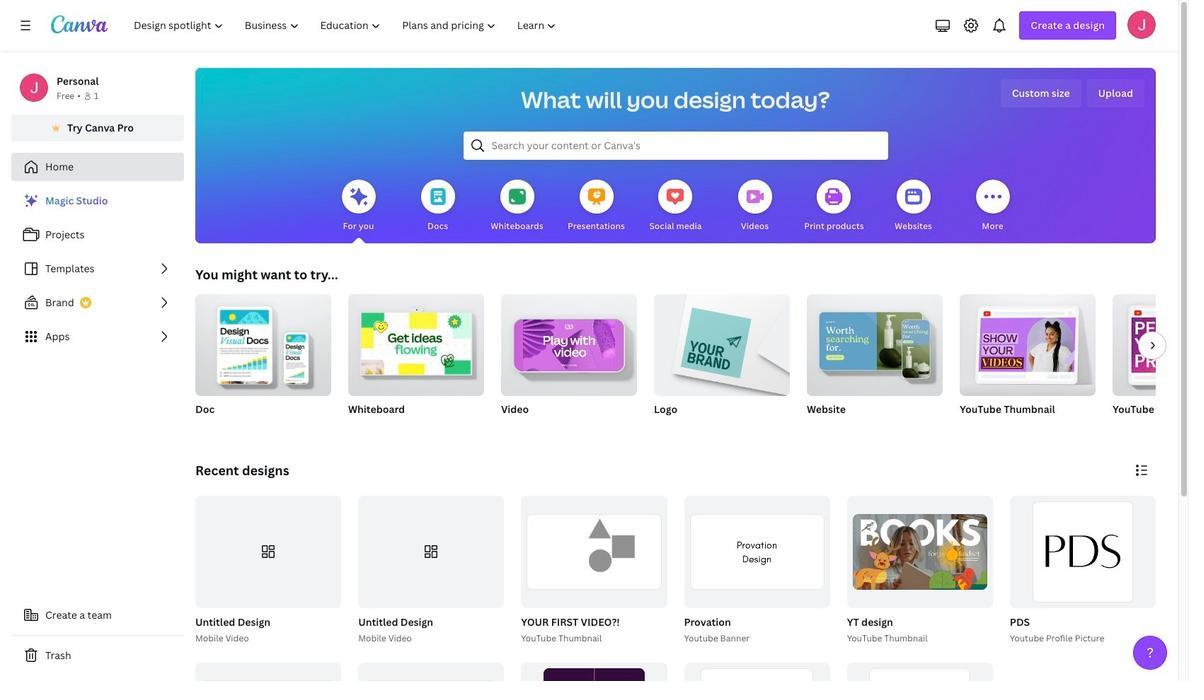 Task type: vqa. For each thing, say whether or not it's contained in the screenshot.
Group
yes



Task type: locate. For each thing, give the bounding box(es) containing it.
list
[[11, 187, 184, 351]]

Search search field
[[492, 132, 860, 159]]

None search field
[[463, 132, 888, 160]]

james peterson image
[[1128, 11, 1156, 39]]

group
[[501, 289, 637, 435], [501, 289, 637, 396], [654, 289, 790, 435], [654, 289, 790, 396], [807, 289, 943, 435], [807, 289, 943, 396], [960, 289, 1096, 435], [960, 289, 1096, 396], [195, 295, 331, 435], [195, 295, 331, 396], [348, 295, 484, 435], [1113, 295, 1189, 435], [1113, 295, 1189, 396], [193, 496, 341, 646], [195, 496, 341, 609], [355, 496, 504, 646], [518, 496, 667, 646], [521, 496, 667, 609], [681, 496, 830, 646], [684, 496, 830, 609], [844, 496, 993, 646], [847, 496, 993, 609], [1007, 496, 1156, 646], [1010, 496, 1156, 609], [521, 663, 667, 682], [684, 663, 830, 682], [847, 663, 993, 682]]



Task type: describe. For each thing, give the bounding box(es) containing it.
top level navigation element
[[125, 11, 569, 40]]



